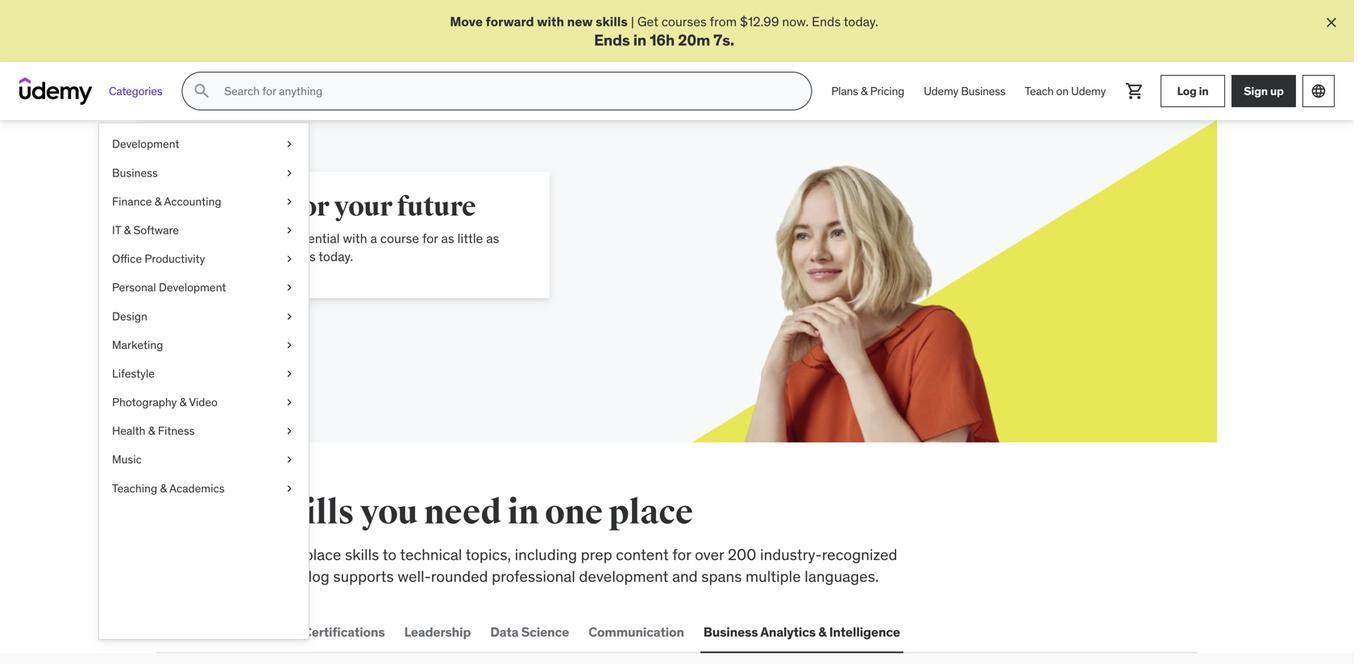 Task type: describe. For each thing, give the bounding box(es) containing it.
plans & pricing link
[[822, 72, 915, 111]]

industry-
[[760, 545, 822, 565]]

udemy business link
[[915, 72, 1016, 111]]

expand
[[214, 230, 258, 247]]

lifestyle
[[112, 366, 155, 381]]

xsmall image for lifestyle
[[283, 366, 296, 382]]

categories
[[109, 84, 162, 98]]

.
[[730, 30, 735, 50]]

development
[[579, 567, 669, 586]]

on
[[1057, 84, 1069, 98]]

finance & accounting link
[[99, 187, 309, 216]]

you
[[360, 492, 418, 534]]

personal development link
[[99, 273, 309, 302]]

including
[[515, 545, 577, 565]]

communication
[[589, 624, 684, 640]]

xsmall image for finance & accounting
[[283, 194, 296, 210]]

place
[[609, 492, 693, 534]]

move
[[450, 13, 483, 30]]

multiple
[[746, 567, 801, 586]]

choose a language image
[[1311, 83, 1327, 99]]

leadership
[[404, 624, 471, 640]]

music link
[[99, 446, 309, 474]]

xsmall image for development
[[283, 136, 296, 152]]

& for pricing
[[861, 84, 868, 98]]

skills for your future expand your potential with a course for as little as $12.99. sale ends today.
[[214, 190, 499, 265]]

xsmall image for photography & video
[[283, 395, 296, 411]]

technical
[[400, 545, 462, 565]]

200
[[728, 545, 757, 565]]

from
[[710, 13, 737, 30]]

it & software
[[112, 223, 179, 237]]

it for it certifications
[[290, 624, 300, 640]]

covering critical workplace skills to technical topics, including prep content for over 200 industry-recognized certifications, our catalog supports well-rounded professional development and spans multiple languages.
[[156, 545, 898, 586]]

Search for anything text field
[[221, 78, 792, 105]]

spans
[[702, 567, 742, 586]]

personal development
[[112, 280, 226, 295]]

for for your
[[423, 230, 438, 247]]

for for workplace
[[673, 545, 691, 565]]

business analytics & intelligence
[[704, 624, 901, 640]]

video
[[189, 395, 218, 410]]

it certifications
[[290, 624, 385, 640]]

fitness
[[158, 424, 195, 438]]

teach on udemy
[[1025, 84, 1106, 98]]

certifications,
[[156, 567, 249, 586]]

productivity
[[145, 252, 205, 266]]

2 udemy from the left
[[1072, 84, 1106, 98]]

submit search image
[[192, 82, 212, 101]]

ends
[[288, 248, 316, 265]]

& inside button
[[819, 624, 827, 640]]

xsmall image for music
[[283, 452, 296, 468]]

intelligence
[[830, 624, 901, 640]]

with inside skills for your future expand your potential with a course for as little as $12.99. sale ends today.
[[343, 230, 367, 247]]

accounting
[[164, 194, 221, 209]]

data science
[[490, 624, 569, 640]]

topics,
[[466, 545, 511, 565]]

office productivity link
[[99, 245, 309, 273]]

skills inside move forward with new skills | get courses from $12.99 now. ends today. ends in 16h 20m 7s .
[[596, 13, 628, 30]]

xsmall image for office productivity
[[283, 251, 296, 267]]

office productivity
[[112, 252, 205, 266]]

the
[[210, 492, 261, 534]]

skills
[[214, 190, 287, 224]]

well-
[[398, 567, 431, 586]]

prep
[[581, 545, 613, 565]]

1 horizontal spatial ends
[[812, 13, 841, 30]]

with inside move forward with new skills | get courses from $12.99 now. ends today. ends in 16h 20m 7s .
[[537, 13, 564, 30]]

business for business analytics & intelligence
[[704, 624, 758, 640]]

xsmall image for health & fitness
[[283, 423, 296, 439]]

1 as from the left
[[441, 230, 455, 247]]

get
[[638, 13, 659, 30]]

need
[[424, 492, 502, 534]]

software
[[134, 223, 179, 237]]

$12.99
[[740, 13, 779, 30]]

health & fitness
[[112, 424, 195, 438]]

finance
[[112, 194, 152, 209]]

plans & pricing
[[832, 84, 905, 98]]

teaching & academics
[[112, 481, 225, 496]]

& for video
[[180, 395, 187, 410]]

xsmall image for design
[[283, 309, 296, 324]]

xsmall image for it & software
[[283, 223, 296, 238]]

photography & video
[[112, 395, 218, 410]]

catalog
[[279, 567, 330, 586]]

photography & video link
[[99, 388, 309, 417]]

$12.99.
[[214, 248, 256, 265]]

log
[[1178, 84, 1197, 98]]

web development
[[160, 624, 270, 640]]

covering
[[156, 545, 218, 565]]

sign
[[1244, 84, 1268, 98]]

academics
[[169, 481, 225, 496]]

move forward with new skills | get courses from $12.99 now. ends today. ends in 16h 20m 7s .
[[450, 13, 879, 50]]

in inside move forward with new skills | get courses from $12.99 now. ends today. ends in 16h 20m 7s .
[[633, 30, 647, 50]]

courses
[[662, 13, 707, 30]]

office
[[112, 252, 142, 266]]

health & fitness link
[[99, 417, 309, 446]]

xsmall image for marketing
[[283, 337, 296, 353]]

pricing
[[871, 84, 905, 98]]

xsmall image for business
[[283, 165, 296, 181]]

it for it & software
[[112, 223, 121, 237]]



Task type: locate. For each thing, give the bounding box(es) containing it.
6 xsmall image from the top
[[283, 337, 296, 353]]

5 xsmall image from the top
[[283, 309, 296, 324]]

skills left |
[[596, 13, 628, 30]]

xsmall image inside finance & accounting link
[[283, 194, 296, 210]]

with
[[537, 13, 564, 30], [343, 230, 367, 247]]

0 vertical spatial your
[[334, 190, 392, 224]]

& right teaching
[[160, 481, 167, 496]]

today.
[[844, 13, 879, 30], [319, 248, 353, 265]]

development inside 'link'
[[159, 280, 226, 295]]

xsmall image inside marketing link
[[283, 337, 296, 353]]

web
[[160, 624, 187, 640]]

1 horizontal spatial today.
[[844, 13, 879, 30]]

in up including
[[508, 492, 539, 534]]

log in
[[1178, 84, 1209, 98]]

personal
[[112, 280, 156, 295]]

marketing link
[[99, 331, 309, 360]]

new
[[567, 13, 593, 30]]

workplace
[[271, 545, 341, 565]]

photography
[[112, 395, 177, 410]]

it up office
[[112, 223, 121, 237]]

development inside button
[[190, 624, 270, 640]]

xsmall image inside office productivity link
[[283, 251, 296, 267]]

today. right now.
[[844, 13, 879, 30]]

skills
[[596, 13, 628, 30], [267, 492, 354, 534], [345, 545, 379, 565]]

2 horizontal spatial in
[[1199, 84, 1209, 98]]

0 vertical spatial for
[[292, 190, 329, 224]]

udemy right on
[[1072, 84, 1106, 98]]

3 xsmall image from the top
[[283, 223, 296, 238]]

now.
[[783, 13, 809, 30]]

design
[[112, 309, 147, 324]]

xsmall image inside teaching & academics link
[[283, 481, 296, 497]]

marketing
[[112, 338, 163, 352]]

4 xsmall image from the top
[[283, 251, 296, 267]]

9 xsmall image from the top
[[283, 452, 296, 468]]

as right little
[[486, 230, 499, 247]]

2 vertical spatial skills
[[345, 545, 379, 565]]

development
[[112, 137, 179, 151], [159, 280, 226, 295], [190, 624, 270, 640]]

as
[[441, 230, 455, 247], [486, 230, 499, 247]]

1 horizontal spatial in
[[633, 30, 647, 50]]

0 vertical spatial with
[[537, 13, 564, 30]]

languages.
[[805, 567, 879, 586]]

&
[[861, 84, 868, 98], [155, 194, 162, 209], [124, 223, 131, 237], [180, 395, 187, 410], [148, 424, 155, 438], [160, 481, 167, 496], [819, 624, 827, 640]]

all
[[156, 492, 204, 534]]

1 horizontal spatial with
[[537, 13, 564, 30]]

in right the log
[[1199, 84, 1209, 98]]

10 xsmall image from the top
[[283, 481, 296, 497]]

one
[[545, 492, 603, 534]]

design link
[[99, 302, 309, 331]]

1 vertical spatial with
[[343, 230, 367, 247]]

it inside it & software link
[[112, 223, 121, 237]]

& right plans
[[861, 84, 868, 98]]

1 horizontal spatial as
[[486, 230, 499, 247]]

0 horizontal spatial it
[[112, 223, 121, 237]]

for right course
[[423, 230, 438, 247]]

2 horizontal spatial for
[[673, 545, 691, 565]]

teaching & academics link
[[99, 474, 309, 503]]

udemy business
[[924, 84, 1006, 98]]

business left teach on the right top of the page
[[961, 84, 1006, 98]]

udemy image
[[19, 78, 93, 105]]

business
[[961, 84, 1006, 98], [112, 166, 158, 180], [704, 624, 758, 640]]

music
[[112, 453, 142, 467]]

& right analytics
[[819, 624, 827, 640]]

for up and
[[673, 545, 691, 565]]

for
[[292, 190, 329, 224], [423, 230, 438, 247], [673, 545, 691, 565]]

0 vertical spatial it
[[112, 223, 121, 237]]

7 xsmall image from the top
[[283, 366, 296, 382]]

today. inside skills for your future expand your potential with a course for as little as $12.99. sale ends today.
[[319, 248, 353, 265]]

categories button
[[99, 72, 172, 111]]

0 horizontal spatial udemy
[[924, 84, 959, 98]]

web development button
[[156, 613, 273, 652]]

0 vertical spatial today.
[[844, 13, 879, 30]]

xsmall image inside development link
[[283, 136, 296, 152]]

2 xsmall image from the top
[[283, 194, 296, 210]]

0 horizontal spatial for
[[292, 190, 329, 224]]

& for accounting
[[155, 194, 162, 209]]

critical
[[221, 545, 267, 565]]

your up sale
[[261, 230, 286, 247]]

today. down potential
[[319, 248, 353, 265]]

in down |
[[633, 30, 647, 50]]

xsmall image inside photography & video link
[[283, 395, 296, 411]]

development down the categories dropdown button
[[112, 137, 179, 151]]

1 vertical spatial for
[[423, 230, 438, 247]]

finance & accounting
[[112, 194, 221, 209]]

your up a
[[334, 190, 392, 224]]

|
[[631, 13, 635, 30]]

& right health at left
[[148, 424, 155, 438]]

content
[[616, 545, 669, 565]]

xsmall image inside design link
[[283, 309, 296, 324]]

1 xsmall image from the top
[[283, 165, 296, 181]]

science
[[521, 624, 569, 640]]

teaching
[[112, 481, 157, 496]]

1 vertical spatial development
[[159, 280, 226, 295]]

for inside covering critical workplace skills to technical topics, including prep content for over 200 industry-recognized certifications, our catalog supports well-rounded professional development and spans multiple languages.
[[673, 545, 691, 565]]

& left video
[[180, 395, 187, 410]]

0 horizontal spatial ends
[[594, 30, 630, 50]]

0 horizontal spatial your
[[261, 230, 286, 247]]

it left 'certifications'
[[290, 624, 300, 640]]

rounded
[[431, 567, 488, 586]]

in
[[633, 30, 647, 50], [1199, 84, 1209, 98], [508, 492, 539, 534]]

our
[[253, 567, 275, 586]]

it certifications button
[[286, 613, 388, 652]]

development for personal
[[159, 280, 226, 295]]

0 vertical spatial in
[[633, 30, 647, 50]]

today. inside move forward with new skills | get courses from $12.99 now. ends today. ends in 16h 20m 7s .
[[844, 13, 879, 30]]

development down office productivity link
[[159, 280, 226, 295]]

2 vertical spatial in
[[508, 492, 539, 534]]

udemy right pricing
[[924, 84, 959, 98]]

2 as from the left
[[486, 230, 499, 247]]

xsmall image
[[283, 136, 296, 152], [283, 194, 296, 210], [283, 223, 296, 238], [283, 251, 296, 267], [283, 309, 296, 324], [283, 337, 296, 353], [283, 366, 296, 382], [283, 395, 296, 411], [283, 452, 296, 468], [283, 481, 296, 497]]

1 vertical spatial skills
[[267, 492, 354, 534]]

supports
[[333, 567, 394, 586]]

1 horizontal spatial it
[[290, 624, 300, 640]]

it inside it certifications button
[[290, 624, 300, 640]]

1 vertical spatial it
[[290, 624, 300, 640]]

0 vertical spatial xsmall image
[[283, 165, 296, 181]]

xsmall image inside business link
[[283, 165, 296, 181]]

1 horizontal spatial your
[[334, 190, 392, 224]]

little
[[458, 230, 483, 247]]

2 vertical spatial xsmall image
[[283, 423, 296, 439]]

communication button
[[585, 613, 688, 652]]

plans
[[832, 84, 859, 98]]

1 vertical spatial your
[[261, 230, 286, 247]]

1 horizontal spatial udemy
[[1072, 84, 1106, 98]]

2 vertical spatial business
[[704, 624, 758, 640]]

1 horizontal spatial business
[[704, 624, 758, 640]]

business analytics & intelligence button
[[701, 613, 904, 652]]

and
[[672, 567, 698, 586]]

xsmall image
[[283, 165, 296, 181], [283, 280, 296, 296], [283, 423, 296, 439]]

0 horizontal spatial as
[[441, 230, 455, 247]]

business up finance
[[112, 166, 158, 180]]

sign up
[[1244, 84, 1284, 98]]

0 vertical spatial development
[[112, 137, 179, 151]]

data
[[490, 624, 519, 640]]

xsmall image inside music link
[[283, 452, 296, 468]]

2 xsmall image from the top
[[283, 280, 296, 296]]

& for software
[[124, 223, 131, 237]]

xsmall image for teaching & academics
[[283, 481, 296, 497]]

to
[[383, 545, 397, 565]]

lifestyle link
[[99, 360, 309, 388]]

2 vertical spatial for
[[673, 545, 691, 565]]

close image
[[1324, 15, 1340, 31]]

2 vertical spatial development
[[190, 624, 270, 640]]

analytics
[[761, 624, 816, 640]]

1 vertical spatial today.
[[319, 248, 353, 265]]

1 vertical spatial business
[[112, 166, 158, 180]]

skills inside covering critical workplace skills to technical topics, including prep content for over 200 industry-recognized certifications, our catalog supports well-rounded professional development and spans multiple languages.
[[345, 545, 379, 565]]

professional
[[492, 567, 576, 586]]

xsmall image inside the personal development 'link'
[[283, 280, 296, 296]]

xsmall image inside lifestyle link
[[283, 366, 296, 382]]

as left little
[[441, 230, 455, 247]]

1 vertical spatial xsmall image
[[283, 280, 296, 296]]

& up office
[[124, 223, 131, 237]]

development link
[[99, 130, 309, 159]]

xsmall image for personal development
[[283, 280, 296, 296]]

0 vertical spatial business
[[961, 84, 1006, 98]]

teach on udemy link
[[1016, 72, 1116, 111]]

udemy
[[924, 84, 959, 98], [1072, 84, 1106, 98]]

0 horizontal spatial with
[[343, 230, 367, 247]]

& for fitness
[[148, 424, 155, 438]]

xsmall image inside it & software link
[[283, 223, 296, 238]]

business down spans at the right bottom of page
[[704, 624, 758, 640]]

over
[[695, 545, 724, 565]]

with left a
[[343, 230, 367, 247]]

data science button
[[487, 613, 573, 652]]

health
[[112, 424, 146, 438]]

8 xsmall image from the top
[[283, 395, 296, 411]]

for up potential
[[292, 190, 329, 224]]

skills up supports
[[345, 545, 379, 565]]

ends
[[812, 13, 841, 30], [594, 30, 630, 50]]

with left new
[[537, 13, 564, 30]]

business link
[[99, 159, 309, 187]]

2 horizontal spatial business
[[961, 84, 1006, 98]]

0 horizontal spatial in
[[508, 492, 539, 534]]

1 vertical spatial in
[[1199, 84, 1209, 98]]

0 horizontal spatial today.
[[319, 248, 353, 265]]

xsmall image inside health & fitness link
[[283, 423, 296, 439]]

in inside "link"
[[1199, 84, 1209, 98]]

development for web
[[190, 624, 270, 640]]

certifications
[[303, 624, 385, 640]]

recognized
[[822, 545, 898, 565]]

0 vertical spatial skills
[[596, 13, 628, 30]]

development right web
[[190, 624, 270, 640]]

skills up workplace
[[267, 492, 354, 534]]

& right finance
[[155, 194, 162, 209]]

0 horizontal spatial business
[[112, 166, 158, 180]]

business inside button
[[704, 624, 758, 640]]

forward
[[486, 13, 534, 30]]

1 udemy from the left
[[924, 84, 959, 98]]

shopping cart with 0 items image
[[1126, 82, 1145, 101]]

business for business
[[112, 166, 158, 180]]

future
[[397, 190, 476, 224]]

teach
[[1025, 84, 1054, 98]]

& for academics
[[160, 481, 167, 496]]

1 horizontal spatial for
[[423, 230, 438, 247]]

3 xsmall image from the top
[[283, 423, 296, 439]]

1 xsmall image from the top
[[283, 136, 296, 152]]



Task type: vqa. For each thing, say whether or not it's contained in the screenshot.
Writing within THE JESSICA BRODY FICTION WRITING, CREATIVE WRITING
no



